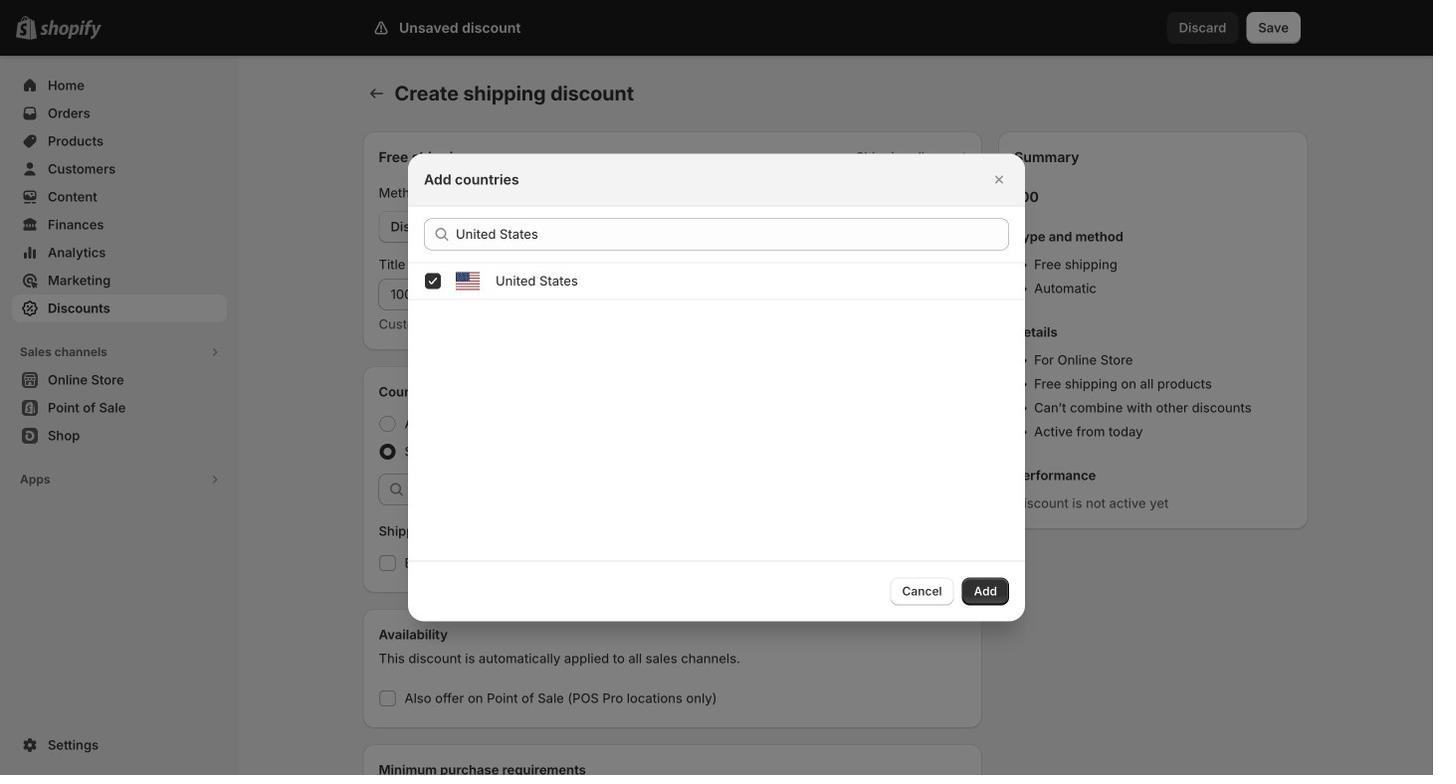 Task type: locate. For each thing, give the bounding box(es) containing it.
Search countries text field
[[456, 218, 1009, 250]]

dialog
[[0, 154, 1433, 622]]



Task type: describe. For each thing, give the bounding box(es) containing it.
shopify image
[[40, 20, 102, 40]]



Task type: vqa. For each thing, say whether or not it's contained in the screenshot.
Search countries text box
yes



